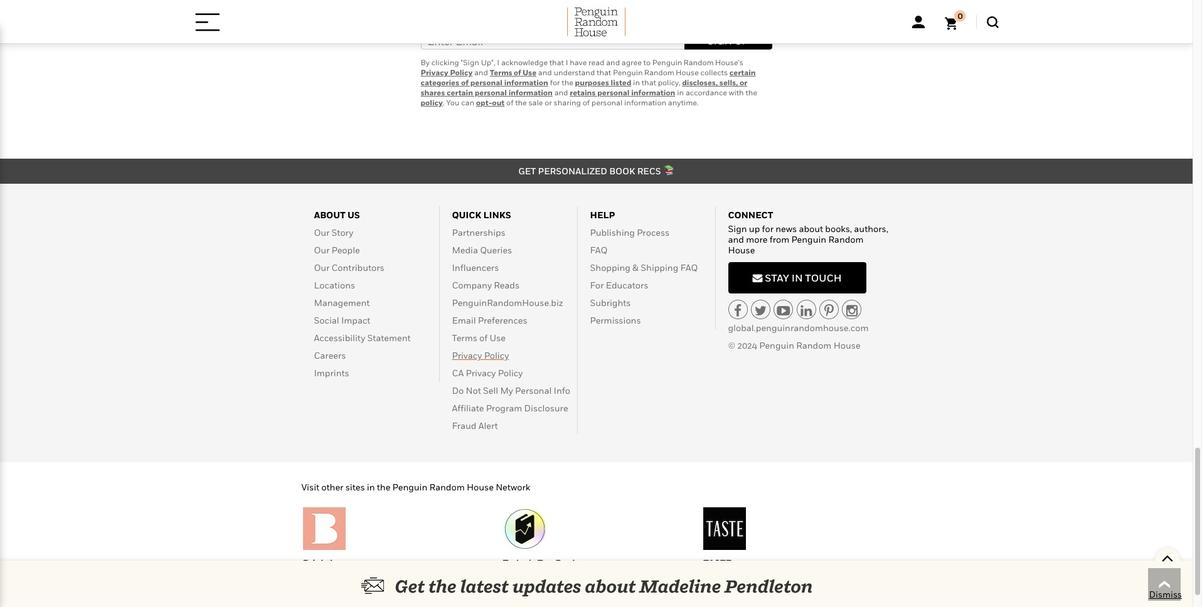 Task type: locate. For each thing, give the bounding box(es) containing it.
or right sale
[[545, 98, 552, 108]]

process
[[637, 228, 670, 238]]

house inside connect sign up for news about books, authors, and more from penguin random house
[[729, 245, 756, 256]]

certain up sells,
[[730, 68, 756, 77]]

sign
[[708, 35, 733, 47], [729, 224, 747, 234]]

from
[[770, 234, 790, 245]]

privacy down privacy policy
[[466, 368, 496, 379]]

faq
[[590, 245, 608, 256], [681, 263, 698, 273]]

up up sells,
[[735, 35, 749, 47]]

that up 'understand'
[[550, 58, 564, 67]]

up down connect
[[750, 224, 760, 234]]

visit other sites in the penguin random house network
[[302, 482, 531, 493]]

read inside by clicking "sign up", i acknowledge that i have read and agree to penguin random house's privacy policy and terms of use and understand that penguin random house collects
[[589, 58, 605, 67]]

0 vertical spatial sign
[[708, 35, 733, 47]]

media queries
[[452, 245, 512, 256]]

partnerships
[[452, 228, 506, 238]]

privacy down the terms
[[452, 351, 482, 361]]

0 vertical spatial or
[[740, 78, 748, 88]]

for down connect
[[763, 224, 774, 234]]

or up with
[[740, 78, 748, 88]]

actually
[[629, 572, 662, 582]]

0 vertical spatial our
[[314, 228, 330, 238]]

📚
[[663, 166, 675, 177]]

1 vertical spatial pendleton
[[725, 576, 813, 597]]

our for our people
[[314, 245, 330, 256]]

to right want
[[527, 572, 536, 582]]

i
[[497, 58, 500, 67], [566, 58, 568, 67]]

queries
[[480, 245, 512, 256]]

pendleton down taste
[[725, 576, 813, 597]]

1 vertical spatial random
[[797, 340, 832, 351]]

0 vertical spatial read
[[589, 58, 605, 67]]

1 horizontal spatial for
[[763, 224, 774, 234]]

information up sale
[[509, 88, 553, 98]]

0 vertical spatial penguin
[[792, 234, 827, 245]]

random inside connect sign up for news about books, authors, and more from penguin random house
[[829, 234, 864, 245]]

1 horizontal spatial house
[[729, 245, 756, 256]]

house down "visit us on instagram" "image"
[[834, 340, 861, 351]]

in right listed
[[634, 78, 640, 88]]

publishing process
[[590, 228, 670, 238]]

brightly
[[303, 558, 338, 569]]

1 vertical spatial or
[[545, 98, 552, 108]]

0 vertical spatial privacy policy link
[[421, 68, 473, 77]]

1 vertical spatial for
[[763, 224, 774, 234]]

the right with
[[746, 88, 758, 98]]

0 vertical spatial pendleton
[[644, 10, 683, 20]]

house left network
[[467, 482, 494, 493]]

affiliate program disclosure link
[[452, 403, 569, 414]]

publishing
[[590, 228, 635, 238]]

of down retains
[[583, 98, 590, 108]]

company
[[452, 280, 492, 291]]

magazine
[[745, 572, 786, 582]]

i left have
[[566, 58, 568, 67]]

links
[[484, 210, 512, 221]]

and down acknowledge
[[539, 68, 552, 77]]

faq link
[[590, 245, 608, 256]]

1 horizontal spatial i
[[566, 58, 568, 67]]

and left more on the right top of the page
[[729, 234, 745, 245]]

media queries link
[[452, 245, 512, 256]]

1 horizontal spatial faq
[[681, 263, 698, 273]]

not
[[466, 386, 481, 396]]

or
[[740, 78, 748, 88], [545, 98, 552, 108]]

taste
[[704, 558, 732, 569]]

opt-out link
[[476, 98, 505, 108]]

2 horizontal spatial for
[[788, 572, 799, 582]]

policy inside by clicking "sign up", i acknowledge that i have read and agree to penguin random house's privacy policy and terms of use and understand that penguin random house collects
[[450, 68, 473, 77]]

personal down "for the purposes listed in that policy,"
[[598, 88, 630, 98]]

our for our story
[[314, 228, 330, 238]]

0 vertical spatial house
[[729, 245, 756, 256]]

0 vertical spatial random
[[829, 234, 864, 245]]

© 2024 penguin random house
[[729, 340, 861, 351]]

discloses,
[[683, 78, 718, 88]]

online
[[717, 572, 743, 582]]

faq right shipping
[[681, 263, 698, 273]]

2 horizontal spatial to
[[644, 58, 651, 67]]

2 vertical spatial privacy
[[466, 368, 496, 379]]

certain inside discloses, sells, or shares certain personal information
[[447, 88, 473, 98]]

an
[[704, 572, 715, 582]]

now?
[[559, 584, 581, 595]]

1 horizontal spatial pendleton
[[725, 576, 813, 597]]

1 horizontal spatial certain
[[730, 68, 756, 77]]

penguin right from
[[792, 234, 827, 245]]

news right get
[[535, 10, 555, 20]]

madeline up agree
[[607, 10, 642, 20]]

0 horizontal spatial or
[[545, 98, 552, 108]]

and
[[607, 58, 620, 67], [475, 68, 488, 77], [539, 68, 552, 77], [555, 88, 568, 98], [729, 234, 745, 245]]

privacy policy link down terms of use
[[452, 351, 509, 361]]

0 vertical spatial faq
[[590, 245, 608, 256]]

policy up do not sell my personal info link at the bottom
[[498, 368, 523, 379]]

categories
[[421, 78, 460, 88]]

1 vertical spatial about
[[585, 576, 636, 597]]

for left today's
[[788, 572, 799, 582]]

purposes
[[575, 78, 610, 88]]

visit us on instagram image
[[847, 304, 858, 318]]

terms of use link
[[490, 68, 537, 77]]

privacy policy link down the clicking
[[421, 68, 473, 77]]

1 horizontal spatial news
[[776, 224, 797, 234]]

opt-
[[476, 98, 492, 108]]

books
[[556, 558, 582, 569]]

envelope image
[[753, 273, 763, 283]]

information down retains personal information link
[[625, 98, 667, 108]]

privacy up "categories"
[[421, 68, 449, 77]]

penguin right sites on the left bottom of page
[[393, 482, 428, 493]]

0 horizontal spatial i
[[497, 58, 500, 67]]

read right love
[[395, 572, 414, 582]]

by clicking "sign up", i acknowledge that i have read and agree to penguin random house's privacy policy and terms of use and understand that penguin random house collects
[[421, 58, 744, 77]]

1 horizontal spatial to
[[527, 572, 536, 582]]

social
[[314, 315, 339, 326]]

sign down connect
[[729, 224, 747, 234]]

personal up opt-out link
[[475, 88, 507, 98]]

1 vertical spatial sign
[[729, 224, 747, 234]]

locations link
[[314, 280, 355, 291]]

1 horizontal spatial or
[[740, 78, 748, 88]]

0 horizontal spatial read
[[395, 572, 414, 582]]

for the purposes listed in that policy,
[[549, 78, 683, 88]]

0 vertical spatial about
[[800, 224, 824, 234]]

2024
[[738, 340, 758, 351]]

to right love
[[385, 572, 393, 582]]

shopping cart image
[[945, 10, 967, 30]]

read up certain categories of personal information
[[589, 58, 605, 67]]

to inside today's top books want to know what people are actually reading right now?
[[527, 572, 536, 582]]

i right the up",
[[497, 58, 500, 67]]

policy link
[[421, 98, 443, 108]]

news
[[535, 10, 555, 20], [776, 224, 797, 234]]

2 vertical spatial for
[[788, 572, 799, 582]]

in
[[634, 78, 640, 88], [678, 88, 684, 98], [792, 272, 803, 284], [367, 482, 375, 493]]

info
[[554, 386, 571, 396]]

2 vertical spatial house
[[467, 482, 494, 493]]

our down our story
[[314, 245, 330, 256]]

2 vertical spatial our
[[314, 263, 330, 273]]

0 vertical spatial up
[[735, 35, 749, 47]]

that down penguin random house
[[642, 78, 657, 88]]

policy down "sign
[[450, 68, 473, 77]]

0 horizontal spatial for
[[550, 78, 560, 88]]

in inside and retains personal information in accordance with the policy . you can opt-out of the sale or sharing of personal information anytime.
[[678, 88, 684, 98]]

faq up shopping
[[590, 245, 608, 256]]

1 vertical spatial up
[[750, 224, 760, 234]]

sign inside button
[[708, 35, 733, 47]]

terms of use
[[452, 333, 506, 344]]

madeline
[[607, 10, 642, 20], [640, 576, 722, 597]]

0 horizontal spatial news
[[535, 10, 555, 20]]

certain up you
[[447, 88, 473, 98]]

the right sites on the left bottom of page
[[377, 482, 391, 493]]

the left sale
[[516, 98, 527, 108]]

sign up penguin random house's
[[708, 35, 733, 47]]

personal
[[516, 386, 552, 396]]

0 horizontal spatial certain
[[447, 88, 473, 98]]

policy,
[[658, 78, 681, 88]]

affiliate
[[452, 403, 484, 414]]

top
[[538, 558, 554, 569]]

1 horizontal spatial that
[[597, 68, 612, 77]]

of up the can
[[461, 78, 469, 88]]

personalized
[[538, 166, 608, 177]]

our for our contributors
[[314, 263, 330, 273]]

personal down the up",
[[471, 78, 503, 88]]

Enter Email email field
[[421, 31, 685, 50]]

0 vertical spatial privacy
[[421, 68, 449, 77]]

1 vertical spatial faq
[[681, 263, 698, 273]]

sign up
[[708, 35, 749, 47]]

0 vertical spatial news
[[535, 10, 555, 20]]

fraud alert link
[[452, 421, 498, 432]]

to inside the brightly raise kids who love to read
[[385, 572, 393, 582]]

reads
[[494, 280, 520, 291]]

1 vertical spatial news
[[776, 224, 797, 234]]

2 horizontal spatial house
[[834, 340, 861, 351]]

discloses, sells, or shares certain personal information link
[[421, 78, 748, 98]]

1 vertical spatial our
[[314, 245, 330, 256]]

news inside connect sign up for news about books, authors, and more from penguin random house
[[776, 224, 797, 234]]

social impact link
[[314, 315, 371, 326]]

contributors
[[332, 263, 385, 273]]

house up envelope image
[[729, 245, 756, 256]]

certain
[[730, 68, 756, 77], [447, 88, 473, 98]]

our up locations
[[314, 263, 330, 273]]

up",
[[481, 58, 496, 67]]

pendleton up penguin random house
[[644, 10, 683, 20]]

1 vertical spatial certain
[[447, 88, 473, 98]]

read
[[589, 58, 605, 67], [395, 572, 414, 582]]

penguin
[[792, 234, 827, 245], [760, 340, 795, 351], [393, 482, 428, 493]]

to up penguin random house
[[644, 58, 651, 67]]

and up sharing
[[555, 88, 568, 98]]

about inside connect sign up for news about books, authors, and more from penguin random house
[[800, 224, 824, 234]]

1 vertical spatial read
[[395, 572, 414, 582]]

accessibility statement
[[314, 333, 411, 344]]

and down the up",
[[475, 68, 488, 77]]

up
[[735, 35, 749, 47], [750, 224, 760, 234]]

in inside stay in touch popup button
[[792, 272, 803, 284]]

careers
[[314, 351, 346, 361]]

quick links
[[452, 210, 512, 221]]

our down about
[[314, 228, 330, 238]]

0 vertical spatial that
[[550, 58, 564, 67]]

policy
[[450, 68, 473, 77], [484, 351, 509, 361], [498, 368, 523, 379]]

0 vertical spatial certain
[[730, 68, 756, 77]]

in right 'stay'
[[792, 272, 803, 284]]

news right more on the right top of the page
[[776, 224, 797, 234]]

random
[[829, 234, 864, 245], [797, 340, 832, 351], [430, 482, 465, 493]]

0 vertical spatial madeline
[[607, 10, 642, 20]]

reading
[[503, 584, 535, 595]]

1 our from the top
[[314, 228, 330, 238]]

penguin down global.penguinrandomhouse.com link
[[760, 340, 795, 351]]

brightly raise kids who love to read
[[303, 558, 414, 582]]

in up anytime.
[[678, 88, 684, 98]]

visit us on twitter image
[[755, 304, 767, 318]]

0 horizontal spatial to
[[385, 572, 393, 582]]

madeline down taste
[[640, 576, 722, 597]]

quick
[[452, 210, 482, 221]]

madeline pendleton
[[607, 10, 683, 20]]

2 horizontal spatial that
[[642, 78, 657, 88]]

information down terms of use
[[505, 78, 549, 88]]

book
[[610, 166, 636, 177]]

purposes listed link
[[575, 78, 632, 88]]

certain categories of personal information
[[421, 68, 756, 88]]

for inside connect sign up for news about books, authors, and more from penguin random house
[[763, 224, 774, 234]]

1 vertical spatial policy
[[484, 351, 509, 361]]

sharing
[[554, 98, 581, 108]]

1 vertical spatial that
[[597, 68, 612, 77]]

for down 'understand'
[[550, 78, 560, 88]]

subrights
[[590, 298, 631, 309]]

0 vertical spatial policy
[[450, 68, 473, 77]]

2 vertical spatial penguin
[[393, 482, 428, 493]]

1 horizontal spatial about
[[800, 224, 824, 234]]

2 vertical spatial that
[[642, 78, 657, 88]]

shipping
[[641, 263, 679, 273]]

3 our from the top
[[314, 263, 330, 273]]

impact
[[342, 315, 371, 326]]

1 horizontal spatial read
[[589, 58, 605, 67]]

policy down use
[[484, 351, 509, 361]]

that up 'purposes listed' link
[[597, 68, 612, 77]]

2 our from the top
[[314, 245, 330, 256]]



Task type: describe. For each thing, give the bounding box(es) containing it.
information inside discloses, sells, or shares certain personal information
[[509, 88, 553, 98]]

sell
[[483, 386, 499, 396]]

privacy policy
[[452, 351, 509, 361]]

privacy inside by clicking "sign up", i acknowledge that i have read and agree to penguin random house's privacy policy and terms of use and understand that penguin random house collects
[[421, 68, 449, 77]]

what
[[561, 572, 582, 582]]

preferences
[[478, 315, 528, 326]]

publishing process link
[[590, 228, 670, 238]]

disclosure
[[525, 403, 569, 414]]

to inside by clicking "sign up", i acknowledge that i have read and agree to penguin random house's privacy policy and terms of use and understand that penguin random house collects
[[644, 58, 651, 67]]

get
[[519, 166, 536, 177]]

influencers link
[[452, 263, 499, 273]]

penguin random house
[[613, 68, 699, 77]]

1 vertical spatial penguin
[[760, 340, 795, 351]]

also get news about:
[[503, 10, 581, 20]]

policy
[[421, 98, 443, 108]]

use
[[490, 333, 506, 344]]

1 vertical spatial house
[[834, 340, 861, 351]]

up inside button
[[735, 35, 749, 47]]

with
[[729, 88, 744, 98]]

influencers
[[452, 263, 499, 273]]

stay in touch
[[763, 272, 842, 284]]

in right sites on the left bottom of page
[[367, 482, 375, 493]]

visit us on facebook image
[[735, 304, 742, 318]]

retains
[[570, 88, 596, 98]]

collects
[[701, 68, 728, 77]]

2 vertical spatial random
[[430, 482, 465, 493]]

can
[[462, 98, 475, 108]]

and left agree
[[607, 58, 620, 67]]

visit us on linkedin image
[[801, 304, 813, 318]]

the down 'understand'
[[562, 78, 574, 88]]

acknowledge
[[502, 58, 548, 67]]

statement
[[368, 333, 411, 344]]

&
[[633, 263, 639, 273]]

you
[[447, 98, 460, 108]]

0 vertical spatial for
[[550, 78, 560, 88]]

up inside connect sign up for news about books, authors, and more from penguin random house
[[750, 224, 760, 234]]

and inside and retains personal information in accordance with the policy . you can opt-out of the sale or sharing of personal information anytime.
[[555, 88, 568, 98]]

0 horizontal spatial pendleton
[[644, 10, 683, 20]]

of left use
[[480, 333, 488, 344]]

also
[[503, 10, 519, 20]]

today's top books image
[[503, 508, 546, 551]]

locations
[[314, 280, 355, 291]]

shares
[[421, 88, 445, 98]]

our story
[[314, 228, 354, 238]]

get personalized book recs 📚
[[519, 166, 675, 177]]

shopping & shipping faq
[[590, 263, 698, 273]]

and inside connect sign up for news about books, authors, and more from penguin random house
[[729, 234, 745, 245]]

email preferences
[[452, 315, 528, 326]]

of right out
[[507, 98, 514, 108]]

social impact
[[314, 315, 371, 326]]

penguin random house image
[[567, 8, 626, 36]]

ca
[[452, 368, 464, 379]]

authors,
[[855, 224, 889, 234]]

accordance
[[686, 88, 728, 98]]

2 i from the left
[[566, 58, 568, 67]]

sign inside connect sign up for news about books, authors, and more from penguin random house
[[729, 224, 747, 234]]

imprints
[[314, 368, 349, 379]]

have
[[570, 58, 587, 67]]

personal inside certain categories of personal information
[[471, 78, 503, 88]]

out
[[492, 98, 505, 108]]

management link
[[314, 298, 370, 309]]

information inside certain categories of personal information
[[505, 78, 549, 88]]

1 i from the left
[[497, 58, 500, 67]]

visit
[[302, 482, 320, 493]]

penguin random house's
[[653, 58, 744, 67]]

for inside taste an online magazine for today's home cook
[[788, 572, 799, 582]]

stay
[[765, 272, 790, 284]]

get personalized book recs 📚 link
[[519, 166, 675, 177]]

know
[[538, 572, 559, 582]]

today's
[[503, 558, 536, 569]]

information down policy,
[[632, 88, 676, 98]]

or inside and retains personal information in accordance with the policy . you can opt-out of the sale or sharing of personal information anytime.
[[545, 98, 552, 108]]

certain inside certain categories of personal information
[[730, 68, 756, 77]]

about us link
[[314, 210, 360, 221]]

and retains personal information in accordance with the policy . you can opt-out of the sale or sharing of personal information anytime.
[[421, 88, 758, 108]]

read inside the brightly raise kids who love to read
[[395, 572, 414, 582]]

raise kids who love to read image
[[303, 508, 346, 551]]

dismiss
[[1150, 590, 1183, 600]]

by
[[421, 58, 430, 67]]

connect
[[729, 210, 774, 221]]

permissions
[[590, 315, 641, 326]]

us
[[348, 210, 360, 221]]

an online magazine for today's home cook image
[[704, 508, 747, 551]]

1 vertical spatial madeline
[[640, 576, 722, 597]]

recs
[[638, 166, 661, 177]]

of inside certain categories of personal information
[[461, 78, 469, 88]]

1 vertical spatial privacy
[[452, 351, 482, 361]]

for educators
[[590, 280, 649, 291]]

anytime.
[[669, 98, 699, 108]]

who
[[347, 572, 364, 582]]

love
[[366, 572, 383, 582]]

discloses, sells, or shares certain personal information
[[421, 78, 748, 98]]

search image
[[987, 16, 999, 28]]

about us
[[314, 210, 360, 221]]

penguin inside connect sign up for news about books, authors, and more from penguin random house
[[792, 234, 827, 245]]

1 vertical spatial privacy policy link
[[452, 351, 509, 361]]

fraud
[[452, 421, 477, 432]]

do not sell my personal info
[[452, 386, 571, 396]]

network
[[496, 482, 531, 493]]

email
[[452, 315, 476, 326]]

visit us on youtube image
[[777, 304, 791, 318]]

partnerships link
[[452, 228, 506, 238]]

right
[[537, 584, 557, 595]]

personal down retains personal information link
[[592, 98, 623, 108]]

more
[[747, 234, 768, 245]]

get
[[395, 576, 425, 597]]

program
[[486, 403, 523, 414]]

company reads link
[[452, 280, 520, 291]]

updates
[[513, 576, 582, 597]]

expand/collapse sign up banner image
[[1162, 549, 1174, 568]]

or inside discloses, sells, or shares certain personal information
[[740, 78, 748, 88]]

ca privacy policy
[[452, 368, 523, 379]]

sign in image
[[913, 16, 925, 28]]

©
[[729, 340, 736, 351]]

sale
[[529, 98, 543, 108]]

global.penguinrandomhouse.com link
[[729, 323, 869, 333]]

certain categories of personal information link
[[421, 68, 756, 88]]

personal inside discloses, sells, or shares certain personal information
[[475, 88, 507, 98]]

0 horizontal spatial house
[[467, 482, 494, 493]]

get the latest updates about madeline pendleton
[[395, 576, 813, 597]]

want
[[503, 572, 525, 582]]

2 vertical spatial policy
[[498, 368, 523, 379]]

our story link
[[314, 228, 354, 238]]

email preferences link
[[452, 315, 528, 326]]

0 horizontal spatial that
[[550, 58, 564, 67]]

are
[[614, 572, 627, 582]]

other
[[322, 482, 344, 493]]

the right 'get'
[[429, 576, 457, 597]]

0 horizontal spatial faq
[[590, 245, 608, 256]]

home
[[833, 572, 857, 582]]

terms of use
[[490, 68, 537, 77]]

dismiss link
[[1150, 589, 1183, 601]]

0 horizontal spatial about
[[585, 576, 636, 597]]

story
[[332, 228, 354, 238]]

visit us on pinterest image
[[825, 304, 834, 318]]



Task type: vqa. For each thing, say whether or not it's contained in the screenshot.
wish
no



